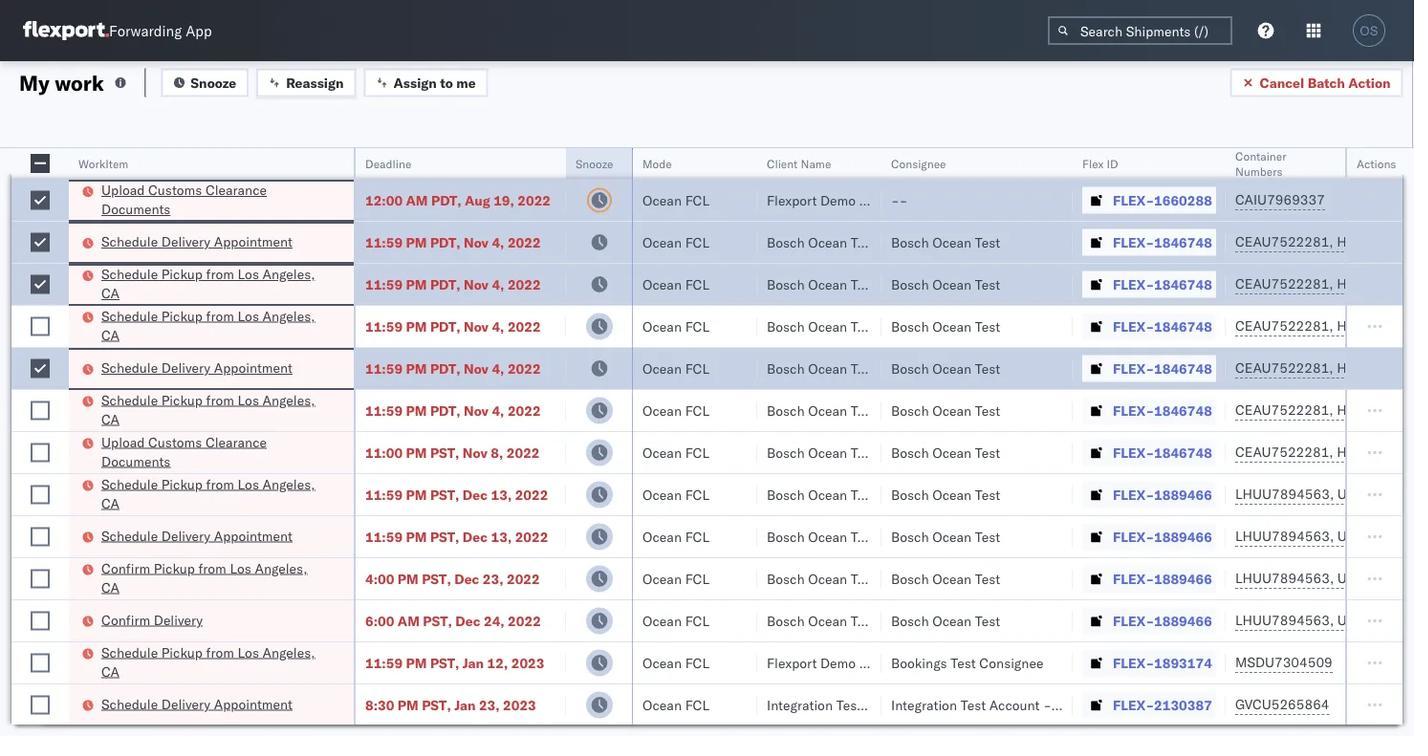 Task type: describe. For each thing, give the bounding box(es) containing it.
id
[[1107, 156, 1119, 171]]

2 flex-1846748 from the top
[[1114, 276, 1213, 293]]

resize handle column header for client name
[[859, 148, 882, 737]]

hlxu626948 for 11:00 pm pst, nov 8, 2022 upload customs clearance documents link
[[1338, 444, 1415, 461]]

angeles, for first schedule pickup from los angeles, ca 'link'
[[263, 266, 315, 283]]

flexport for bookings test consignee
[[767, 655, 817, 672]]

6 ocean fcl from the top
[[643, 402, 710, 419]]

5 ocean fcl from the top
[[643, 360, 710, 377]]

3 schedule delivery appointment link from the top
[[101, 527, 293, 546]]

action
[[1349, 74, 1391, 91]]

1 flex- from the top
[[1114, 192, 1155, 209]]

4 1846748 from the top
[[1155, 360, 1213, 377]]

os button
[[1348, 9, 1392, 53]]

ca for 1st schedule pickup from los angeles, ca 'link' from the bottom
[[101, 663, 120, 680]]

schedule pickup from los angeles, ca for third schedule pickup from los angeles, ca 'link' from the top
[[101, 392, 315, 428]]

nov for first schedule pickup from los angeles, ca 'link'
[[464, 276, 489, 293]]

delivery for 8:30 pm pst, jan 23, 2023
[[161, 696, 211, 713]]

numbers
[[1236, 164, 1283, 178]]

4 appointment from the top
[[214, 696, 293, 713]]

5 flex- from the top
[[1114, 360, 1155, 377]]

aug
[[465, 192, 490, 209]]

5 flex-1846748 from the top
[[1114, 402, 1213, 419]]

flex-2130387
[[1114, 697, 1213, 714]]

11 ocean fcl from the top
[[643, 613, 710, 629]]

11:59 pm pdt, nov 4, 2022 for third schedule pickup from los angeles, ca 'link' from the top
[[365, 402, 541, 419]]

ca for fourth schedule pickup from los angeles, ca 'link' from the bottom
[[101, 327, 120, 343]]

2130387
[[1155, 697, 1213, 714]]

6 fcl from the top
[[686, 402, 710, 419]]

7 fcl from the top
[[686, 444, 710, 461]]

assign to me button
[[364, 68, 488, 97]]

to
[[440, 74, 453, 91]]

confirm for confirm delivery
[[101, 612, 150, 629]]

2 schedule delivery appointment from the top
[[101, 360, 293, 376]]

23, for dec
[[483, 571, 504, 587]]

2 ceau7522281, from the top
[[1236, 276, 1334, 292]]

4 ceau7522281, hlxu626948 from the top
[[1236, 360, 1415, 376]]

3 schedule delivery appointment from the top
[[101, 528, 293, 544]]

12 fcl from the top
[[686, 655, 710, 672]]

maeu94
[[1360, 697, 1415, 714]]

9 fcl from the top
[[686, 529, 710, 545]]

11:00
[[365, 444, 403, 461]]

1 schedule pickup from los angeles, ca button from the top
[[101, 265, 329, 305]]

actions
[[1357, 156, 1397, 171]]

confirm pickup from los angeles, ca link
[[101, 559, 329, 597]]

11:59 pm pst, dec 13, 2022 for schedule pickup from los angeles, ca
[[365, 486, 549, 503]]

6 flex-1846748 from the top
[[1114, 444, 1213, 461]]

confirm pickup from los angeles, ca button
[[101, 559, 329, 599]]

demo for bookings test consignee
[[821, 655, 856, 672]]

pdt, for first schedule pickup from los angeles, ca 'link'
[[430, 276, 461, 293]]

forwarding app link
[[23, 21, 212, 40]]

1 ceau7522281, hlxu626948 from the top
[[1236, 233, 1415, 250]]

batch
[[1308, 74, 1346, 91]]

11:59 pm pdt, nov 4, 2022 for fourth schedule pickup from los angeles, ca 'link' from the bottom
[[365, 318, 541, 335]]

6 ceau7522281, from the top
[[1236, 444, 1334, 461]]

angeles, for 4th schedule pickup from los angeles, ca 'link' from the top of the page
[[263, 476, 315, 493]]

2 schedule pickup from los angeles, ca button from the top
[[101, 307, 329, 347]]

13 fcl from the top
[[686, 697, 710, 714]]

1 flex-1846748 from the top
[[1114, 234, 1213, 251]]

pdt, for upload customs clearance documents link associated with 12:00 am pdt, aug 19, 2022
[[431, 192, 462, 209]]

jan for 12,
[[463, 655, 484, 672]]

1 1846748 from the top
[[1155, 234, 1213, 251]]

angeles, for "confirm pickup from los angeles, ca" link
[[255, 560, 308, 577]]

account
[[990, 697, 1040, 714]]

dec for schedule delivery appointment
[[463, 529, 488, 545]]

pm for 4th schedule pickup from los angeles, ca 'link' from the top of the page
[[406, 486, 427, 503]]

1 ceau7522281, from the top
[[1236, 233, 1334, 250]]

pickup for first schedule pickup from los angeles, ca 'link'
[[161, 266, 203, 283]]

lhuu7894563, uetu523847 for schedule delivery appointment
[[1236, 528, 1415, 545]]

resize handle column header for flex id
[[1203, 148, 1226, 737]]

9 schedule from the top
[[101, 696, 158, 713]]

uetu523847 for schedule delivery appointment
[[1338, 528, 1415, 545]]

1 fcl from the top
[[686, 192, 710, 209]]

4 ceau7522281, from the top
[[1236, 360, 1334, 376]]

container numbers
[[1236, 149, 1287, 178]]

12,
[[487, 655, 508, 672]]

12:00 am pdt, aug 19, 2022
[[365, 192, 551, 209]]

2 schedule delivery appointment link from the top
[[101, 359, 293, 378]]

3 ceau7522281, from the top
[[1236, 318, 1334, 334]]

msdu7304509
[[1236, 654, 1333, 671]]

1 schedule delivery appointment link from the top
[[101, 232, 293, 252]]

1660288
[[1155, 192, 1213, 209]]

flexport. image
[[23, 21, 109, 40]]

flex-1893174
[[1114, 655, 1213, 672]]

mbl/maw
[[1360, 156, 1415, 171]]

12 ocean fcl from the top
[[643, 655, 710, 672]]

container
[[1236, 149, 1287, 163]]

6:00 am pst, dec 24, 2022
[[365, 613, 541, 629]]

8 fcl from the top
[[686, 486, 710, 503]]

resize handle column header for container numbers
[[1328, 148, 1351, 737]]

angeles, for fourth schedule pickup from los angeles, ca 'link' from the bottom
[[263, 308, 315, 324]]

1 4, from the top
[[492, 234, 505, 251]]

clearance for 11:00 pm pst, nov 8, 2022
[[206, 434, 267, 451]]

4 flex-1889466 from the top
[[1114, 613, 1213, 629]]

flex id
[[1083, 156, 1119, 171]]

from inside confirm pickup from los angeles, ca
[[199, 560, 227, 577]]

4 abcdefg from the top
[[1360, 613, 1415, 629]]

bookings
[[892, 655, 948, 672]]

pickup for 4th schedule pickup from los angeles, ca 'link' from the top of the page
[[161, 476, 203, 493]]

cancel batch action
[[1260, 74, 1391, 91]]

angeles, for third schedule pickup from los angeles, ca 'link' from the top
[[263, 392, 315, 408]]

1 resize handle column header from the left
[[46, 148, 69, 737]]

2 schedule delivery appointment button from the top
[[101, 359, 293, 380]]

upload customs clearance documents for 11:00
[[101, 434, 267, 470]]

4 11:59 pm pdt, nov 4, 2022 from the top
[[365, 360, 541, 377]]

forwarding app
[[109, 22, 212, 40]]

6 11:59 from the top
[[365, 486, 403, 503]]

2022 for 4th schedule pickup from los angeles, ca 'link' from the top of the page
[[515, 486, 549, 503]]

4, for fourth schedule pickup from los angeles, ca 'link' from the bottom
[[492, 318, 505, 335]]

11 fcl from the top
[[686, 613, 710, 629]]

my work
[[19, 69, 104, 96]]

customs for 12:00
[[148, 182, 202, 199]]

container numbers button
[[1226, 144, 1332, 179]]

deadline button
[[356, 152, 547, 171]]

13 flex- from the top
[[1114, 697, 1155, 714]]

11 flex- from the top
[[1114, 613, 1155, 629]]

abcdefg for confirm pickup from los angeles, ca
[[1360, 571, 1415, 587]]

los for "confirm pickup from los angeles, ca" link
[[230, 560, 251, 577]]

pm for 11:00 pm pst, nov 8, 2022 upload customs clearance documents link
[[406, 444, 427, 461]]

test123 for fourth schedule pickup from los angeles, ca 'link' from the bottom
[[1360, 318, 1415, 335]]

13, for schedule delivery appointment
[[491, 529, 512, 545]]

8:30 pm pst, jan 23, 2023
[[365, 697, 536, 714]]

2 flex- from the top
[[1114, 234, 1155, 251]]

pdt, for second schedule delivery appointment link from the top of the page
[[430, 360, 461, 377]]

mbl/maw button
[[1351, 152, 1415, 171]]

cancel batch action button
[[1231, 68, 1404, 97]]

bookings test consignee
[[892, 655, 1044, 672]]

client
[[767, 156, 798, 171]]

1893174
[[1155, 655, 1213, 672]]

snooze inside button
[[191, 74, 236, 91]]

8,
[[491, 444, 504, 461]]

3 flex-1846748 from the top
[[1114, 318, 1213, 335]]

schedule pickup from los angeles, ca for 1st schedule pickup from los angeles, ca 'link' from the bottom
[[101, 644, 315, 680]]

mode
[[643, 156, 672, 171]]

pst, down 11:00 pm pst, nov 8, 2022
[[430, 486, 460, 503]]

confirm delivery
[[101, 612, 203, 629]]

reassign
[[286, 74, 344, 91]]

12:00
[[365, 192, 403, 209]]

4 4, from the top
[[492, 360, 505, 377]]

3 flex- from the top
[[1114, 276, 1155, 293]]

1 11:59 pm pdt, nov 4, 2022 from the top
[[365, 234, 541, 251]]

8 schedule from the top
[[101, 644, 158, 661]]

lhuu7894563, uetu523847 for schedule pickup from los angeles, ca
[[1236, 486, 1415, 503]]

1 test123 from the top
[[1360, 234, 1415, 251]]

2022 for "confirm pickup from los angeles, ca" link
[[507, 571, 540, 587]]

1 schedule pickup from los angeles, ca link from the top
[[101, 265, 329, 303]]

reassign button
[[257, 68, 356, 97]]

4 ocean fcl from the top
[[643, 318, 710, 335]]

deadline
[[365, 156, 412, 171]]

lhuu7894563, uetu523847 for confirm pickup from los angeles, ca
[[1236, 570, 1415, 587]]

3 schedule pickup from los angeles, ca button from the top
[[101, 391, 329, 431]]

ymluw2
[[1360, 192, 1415, 209]]

1 schedule delivery appointment button from the top
[[101, 232, 293, 254]]

1846748 for 11:00 pm pst, nov 8, 2022 upload customs clearance documents link
[[1155, 444, 1213, 461]]

4:00 pm pst, dec 23, 2022
[[365, 571, 540, 587]]

4 schedule from the top
[[101, 360, 158, 376]]

4, for first schedule pickup from los angeles, ca 'link'
[[492, 276, 505, 293]]

integration test account - karl lagerfeld
[[892, 697, 1141, 714]]

4 schedule pickup from los angeles, ca button from the top
[[101, 475, 329, 515]]

documents for 12:00 am pdt, aug 19, 2022
[[101, 201, 171, 218]]

4 lhuu7894563, uetu523847 from the top
[[1236, 612, 1415, 629]]

5 schedule pickup from los angeles, ca link from the top
[[101, 643, 329, 682]]

10 ocean fcl from the top
[[643, 571, 710, 587]]

snooze button
[[161, 68, 249, 97]]

19,
[[494, 192, 515, 209]]

4 schedule delivery appointment link from the top
[[101, 695, 293, 714]]

flexport demo consignee for --
[[767, 192, 924, 209]]

10 resize handle column header from the left
[[1380, 148, 1403, 737]]

4:00
[[365, 571, 394, 587]]

name
[[801, 156, 832, 171]]

8 ocean fcl from the top
[[643, 486, 710, 503]]

8 11:59 from the top
[[365, 655, 403, 672]]

4 1889466 from the top
[[1155, 613, 1213, 629]]

abcdefg for schedule pickup from los angeles, ca
[[1360, 486, 1415, 503]]

11:00 pm pst, nov 8, 2022
[[365, 444, 540, 461]]

nov for 11:00 pm pst, nov 8, 2022 upload customs clearance documents link
[[463, 444, 488, 461]]

documents for 11:00 pm pst, nov 8, 2022
[[101, 453, 171, 470]]

4 schedule delivery appointment button from the top
[[101, 695, 293, 716]]

11:59 pm pst, jan 12, 2023
[[365, 655, 545, 672]]

confirm delivery link
[[101, 611, 203, 630]]

4 schedule delivery appointment from the top
[[101, 696, 293, 713]]

me
[[457, 74, 476, 91]]

schedule pickup from los angeles, ca for fourth schedule pickup from los angeles, ca 'link' from the bottom
[[101, 308, 315, 343]]

12 flex- from the top
[[1114, 655, 1155, 672]]

pst, down 4:00 pm pst, dec 23, 2022
[[423, 613, 452, 629]]

lhuu7894563, for confirm pickup from los angeles, ca
[[1236, 570, 1335, 587]]

forwarding
[[109, 22, 182, 40]]

3 appointment from the top
[[214, 528, 293, 544]]

upload customs clearance documents link for 11:00 pm pst, nov 8, 2022
[[101, 433, 329, 471]]

consignee up the account in the right of the page
[[980, 655, 1044, 672]]

10 flex- from the top
[[1114, 571, 1155, 587]]

1 schedule delivery appointment from the top
[[101, 233, 293, 250]]

4 hlxu626948 from the top
[[1338, 360, 1415, 376]]

3 schedule pickup from los angeles, ca link from the top
[[101, 391, 329, 429]]

7 ocean fcl from the top
[[643, 444, 710, 461]]

angeles, for 1st schedule pickup from los angeles, ca 'link' from the bottom
[[263, 644, 315, 661]]

flex
[[1083, 156, 1104, 171]]

client name button
[[758, 152, 863, 171]]

lagerfeld
[[1084, 697, 1141, 714]]

cancel
[[1260, 74, 1305, 91]]

confirm for confirm pickup from los angeles, ca
[[101, 560, 150, 577]]

dec left 24,
[[456, 613, 481, 629]]

2023 for 8:30 pm pst, jan 23, 2023
[[503, 697, 536, 714]]

2 schedule pickup from los angeles, ca link from the top
[[101, 307, 329, 345]]

uetu523847 for schedule pickup from los angeles, ca
[[1338, 486, 1415, 503]]

workitem button
[[69, 152, 335, 171]]

pdt, for third schedule pickup from los angeles, ca 'link' from the top
[[430, 402, 461, 419]]

pickup for third schedule pickup from los angeles, ca 'link' from the top
[[161, 392, 203, 408]]

client name
[[767, 156, 832, 171]]

13, for schedule pickup from los angeles, ca
[[491, 486, 512, 503]]

3 ocean fcl from the top
[[643, 276, 710, 293]]

maeu97
[[1360, 655, 1415, 672]]

gvcu5265864
[[1236, 696, 1330, 713]]

1846748 for fourth schedule pickup from los angeles, ca 'link' from the bottom
[[1155, 318, 1213, 335]]

2 ocean fcl from the top
[[643, 234, 710, 251]]



Task type: vqa. For each thing, say whether or not it's contained in the screenshot.


Task type: locate. For each thing, give the bounding box(es) containing it.
1 vertical spatial upload customs clearance documents button
[[101, 433, 329, 473]]

Search Shipments (/) text field
[[1048, 16, 1233, 45]]

1 vertical spatial jan
[[455, 697, 476, 714]]

flex-
[[1114, 192, 1155, 209], [1114, 234, 1155, 251], [1114, 276, 1155, 293], [1114, 318, 1155, 335], [1114, 360, 1155, 377], [1114, 402, 1155, 419], [1114, 444, 1155, 461], [1114, 486, 1155, 503], [1114, 529, 1155, 545], [1114, 571, 1155, 587], [1114, 613, 1155, 629], [1114, 655, 1155, 672], [1114, 697, 1155, 714]]

flexport for --
[[767, 192, 817, 209]]

my
[[19, 69, 50, 96]]

9 flex- from the top
[[1114, 529, 1155, 545]]

1 horizontal spatial snooze
[[576, 156, 614, 171]]

9 ocean fcl from the top
[[643, 529, 710, 545]]

pst, left "8,"
[[430, 444, 460, 461]]

11:59 pm pst, dec 13, 2022 up 4:00 pm pst, dec 23, 2022
[[365, 529, 549, 545]]

resize handle column header for consignee
[[1050, 148, 1073, 737]]

1 schedule pickup from los angeles, ca from the top
[[101, 266, 315, 302]]

1 appointment from the top
[[214, 233, 293, 250]]

24,
[[484, 613, 505, 629]]

ca for "confirm pickup from los angeles, ca" link
[[101, 579, 120, 596]]

1889466 for confirm pickup from los angeles, ca
[[1155, 571, 1213, 587]]

1 demo from the top
[[821, 192, 856, 209]]

pm for 1st schedule pickup from los angeles, ca 'link' from the bottom
[[406, 655, 427, 672]]

hlxu626948 for first schedule pickup from los angeles, ca 'link'
[[1338, 276, 1415, 292]]

pm for first schedule pickup from los angeles, ca 'link'
[[406, 276, 427, 293]]

am right '12:00'
[[406, 192, 428, 209]]

assign to me
[[394, 74, 476, 91]]

2022 for upload customs clearance documents link associated with 12:00 am pdt, aug 19, 2022
[[518, 192, 551, 209]]

13, down "8,"
[[491, 486, 512, 503]]

jan for 23,
[[455, 697, 476, 714]]

from
[[206, 266, 234, 283], [206, 308, 234, 324], [206, 392, 234, 408], [206, 476, 234, 493], [199, 560, 227, 577], [206, 644, 234, 661]]

nov for fourth schedule pickup from los angeles, ca 'link' from the bottom
[[464, 318, 489, 335]]

angeles, inside confirm pickup from los angeles, ca
[[255, 560, 308, 577]]

1889466 for schedule delivery appointment
[[1155, 529, 1213, 545]]

6 flex- from the top
[[1114, 402, 1155, 419]]

0 vertical spatial flexport
[[767, 192, 817, 209]]

uetu523847 for confirm pickup from los angeles, ca
[[1338, 570, 1415, 587]]

lhuu7894563, for schedule pickup from los angeles, ca
[[1236, 486, 1335, 503]]

0 vertical spatial customs
[[148, 182, 202, 199]]

snooze
[[191, 74, 236, 91], [576, 156, 614, 171]]

demo down name
[[821, 192, 856, 209]]

0 vertical spatial 2023
[[512, 655, 545, 672]]

pm for third schedule delivery appointment link
[[406, 529, 427, 545]]

6 test123 from the top
[[1360, 444, 1415, 461]]

pst, down 11:59 pm pst, jan 12, 2023
[[422, 697, 451, 714]]

7 resize handle column header from the left
[[1050, 148, 1073, 737]]

2022 for fourth schedule pickup from los angeles, ca 'link' from the bottom
[[508, 318, 541, 335]]

4 schedule pickup from los angeles, ca link from the top
[[101, 475, 329, 513]]

pm for "confirm pickup from los angeles, ca" link
[[398, 571, 419, 587]]

pm for fourth schedule pickup from los angeles, ca 'link' from the bottom
[[406, 318, 427, 335]]

11:59 pm pst, dec 13, 2022 down 11:00 pm pst, nov 8, 2022
[[365, 486, 549, 503]]

1 vertical spatial upload customs clearance documents link
[[101, 433, 329, 471]]

confirm down confirm pickup from los angeles, ca
[[101, 612, 150, 629]]

customs for 11:00
[[148, 434, 202, 451]]

pickup for "confirm pickup from los angeles, ca" link
[[154, 560, 195, 577]]

23,
[[483, 571, 504, 587], [479, 697, 500, 714]]

3 lhuu7894563, uetu523847 from the top
[[1236, 570, 1415, 587]]

0 vertical spatial 23,
[[483, 571, 504, 587]]

nov for third schedule pickup from los angeles, ca 'link' from the top
[[464, 402, 489, 419]]

1 clearance from the top
[[206, 182, 267, 199]]

consignee up --
[[892, 156, 947, 171]]

upload
[[101, 182, 145, 199], [101, 434, 145, 451]]

hlxu626948 for third schedule pickup from los angeles, ca 'link' from the top
[[1338, 402, 1415, 419]]

2022 for third schedule pickup from los angeles, ca 'link' from the top
[[508, 402, 541, 419]]

upload customs clearance documents link for 12:00 am pdt, aug 19, 2022
[[101, 181, 329, 219]]

2 1889466 from the top
[[1155, 529, 1213, 545]]

los for fourth schedule pickup from los angeles, ca 'link' from the bottom
[[238, 308, 259, 324]]

consignee up 'integration'
[[860, 655, 924, 672]]

lhuu7894563, uetu523847
[[1236, 486, 1415, 503], [1236, 528, 1415, 545], [1236, 570, 1415, 587], [1236, 612, 1415, 629]]

upload customs clearance documents button for 12:00 am pdt, aug 19, 2022
[[101, 181, 329, 221]]

0 horizontal spatial snooze
[[191, 74, 236, 91]]

schedule pickup from los angeles, ca
[[101, 266, 315, 302], [101, 308, 315, 343], [101, 392, 315, 428], [101, 476, 315, 512], [101, 644, 315, 680]]

bosch
[[767, 234, 805, 251], [892, 234, 929, 251], [767, 276, 805, 293], [892, 276, 929, 293], [767, 318, 805, 335], [892, 318, 929, 335], [767, 360, 805, 377], [892, 360, 929, 377], [767, 402, 805, 419], [892, 402, 929, 419], [767, 444, 805, 461], [892, 444, 929, 461], [767, 486, 805, 503], [892, 486, 929, 503], [767, 529, 805, 545], [892, 529, 929, 545], [767, 571, 805, 587], [892, 571, 929, 587], [767, 613, 805, 629], [892, 613, 929, 629]]

13 ocean fcl from the top
[[643, 697, 710, 714]]

demo left bookings
[[821, 655, 856, 672]]

flex-1846748 button
[[1083, 229, 1217, 256], [1083, 229, 1217, 256], [1083, 271, 1217, 298], [1083, 271, 1217, 298], [1083, 313, 1217, 340], [1083, 313, 1217, 340], [1083, 355, 1217, 382], [1083, 355, 1217, 382], [1083, 397, 1217, 424], [1083, 397, 1217, 424], [1083, 440, 1217, 466], [1083, 440, 1217, 466]]

1 vertical spatial 11:59 pm pst, dec 13, 2022
[[365, 529, 549, 545]]

23, down 12,
[[479, 697, 500, 714]]

None checkbox
[[31, 191, 50, 210], [31, 233, 50, 252], [31, 275, 50, 294], [31, 359, 50, 378], [31, 191, 50, 210], [31, 233, 50, 252], [31, 275, 50, 294], [31, 359, 50, 378]]

3 schedule delivery appointment button from the top
[[101, 527, 293, 548]]

schedule pickup from los angeles, ca for 4th schedule pickup from los angeles, ca 'link' from the top of the page
[[101, 476, 315, 512]]

confirm delivery button
[[101, 611, 203, 632]]

7 flex- from the top
[[1114, 444, 1155, 461]]

schedule delivery appointment button
[[101, 232, 293, 254], [101, 359, 293, 380], [101, 527, 293, 548], [101, 695, 293, 716]]

11:59 pm pst, dec 13, 2022
[[365, 486, 549, 503], [365, 529, 549, 545]]

1 vertical spatial am
[[398, 613, 420, 629]]

2022 for first schedule pickup from los angeles, ca 'link'
[[508, 276, 541, 293]]

2 confirm from the top
[[101, 612, 150, 629]]

flex-1889466 for confirm pickup from los angeles, ca
[[1114, 571, 1213, 587]]

5 test123 from the top
[[1360, 402, 1415, 419]]

1 vertical spatial documents
[[101, 453, 171, 470]]

5 resize handle column header from the left
[[735, 148, 758, 737]]

1889466 for schedule pickup from los angeles, ca
[[1155, 486, 1213, 503]]

0 vertical spatial upload customs clearance documents button
[[101, 181, 329, 221]]

4 ca from the top
[[101, 495, 120, 512]]

ceau7522281,
[[1236, 233, 1334, 250], [1236, 276, 1334, 292], [1236, 318, 1334, 334], [1236, 360, 1334, 376], [1236, 402, 1334, 419], [1236, 444, 1334, 461]]

10 fcl from the top
[[686, 571, 710, 587]]

3 fcl from the top
[[686, 276, 710, 293]]

karl
[[1056, 697, 1080, 714]]

11:59 pm pdt, nov 4, 2022
[[365, 234, 541, 251], [365, 276, 541, 293], [365, 318, 541, 335], [365, 360, 541, 377], [365, 402, 541, 419]]

4 test123 from the top
[[1360, 360, 1415, 377]]

flex-1889466
[[1114, 486, 1213, 503], [1114, 529, 1213, 545], [1114, 571, 1213, 587], [1114, 613, 1213, 629]]

test123 for first schedule pickup from los angeles, ca 'link'
[[1360, 276, 1415, 293]]

1846748 for third schedule pickup from los angeles, ca 'link' from the top
[[1155, 402, 1213, 419]]

ca for third schedule pickup from los angeles, ca 'link' from the top
[[101, 411, 120, 428]]

ocean fcl
[[643, 192, 710, 209], [643, 234, 710, 251], [643, 276, 710, 293], [643, 318, 710, 335], [643, 360, 710, 377], [643, 402, 710, 419], [643, 444, 710, 461], [643, 486, 710, 503], [643, 529, 710, 545], [643, 571, 710, 587], [643, 613, 710, 629], [643, 655, 710, 672], [643, 697, 710, 714]]

2023 right 12,
[[512, 655, 545, 672]]

am right 6:00
[[398, 613, 420, 629]]

los
[[238, 266, 259, 283], [238, 308, 259, 324], [238, 392, 259, 408], [238, 476, 259, 493], [230, 560, 251, 577], [238, 644, 259, 661]]

8 resize handle column header from the left
[[1203, 148, 1226, 737]]

1 hlxu626948 from the top
[[1338, 233, 1415, 250]]

am
[[406, 192, 428, 209], [398, 613, 420, 629]]

0 vertical spatial 11:59 pm pst, dec 13, 2022
[[365, 486, 549, 503]]

2 4, from the top
[[492, 276, 505, 293]]

dec for confirm pickup from los angeles, ca
[[455, 571, 480, 587]]

23, up 24,
[[483, 571, 504, 587]]

3 11:59 from the top
[[365, 318, 403, 335]]

ca
[[101, 285, 120, 302], [101, 327, 120, 343], [101, 411, 120, 428], [101, 495, 120, 512], [101, 579, 120, 596], [101, 663, 120, 680]]

pickup for fourth schedule pickup from los angeles, ca 'link' from the bottom
[[161, 308, 203, 324]]

upload for 12:00 am pdt, aug 19, 2022
[[101, 182, 145, 199]]

2 1846748 from the top
[[1155, 276, 1213, 293]]

pm for second schedule delivery appointment link from the top of the page
[[406, 360, 427, 377]]

2 ceau7522281, hlxu626948 from the top
[[1236, 276, 1415, 292]]

pickup for 1st schedule pickup from los angeles, ca 'link' from the bottom
[[161, 644, 203, 661]]

0 vertical spatial documents
[[101, 201, 171, 218]]

upload customs clearance documents button for 11:00 pm pst, nov 8, 2022
[[101, 433, 329, 473]]

0 vertical spatial upload customs clearance documents
[[101, 182, 267, 218]]

7 schedule from the top
[[101, 528, 158, 544]]

0 vertical spatial upload customs clearance documents link
[[101, 181, 329, 219]]

1 vertical spatial flexport
[[767, 655, 817, 672]]

0 vertical spatial am
[[406, 192, 428, 209]]

2022
[[518, 192, 551, 209], [508, 234, 541, 251], [508, 276, 541, 293], [508, 318, 541, 335], [508, 360, 541, 377], [508, 402, 541, 419], [507, 444, 540, 461], [515, 486, 549, 503], [515, 529, 549, 545], [507, 571, 540, 587], [508, 613, 541, 629]]

confirm pickup from los angeles, ca
[[101, 560, 308, 596]]

3 lhuu7894563, from the top
[[1236, 570, 1335, 587]]

delivery inside "button"
[[154, 612, 203, 629]]

1 vertical spatial upload customs clearance documents
[[101, 434, 267, 470]]

app
[[186, 22, 212, 40]]

caiu7969337
[[1236, 191, 1326, 208]]

pm
[[406, 234, 427, 251], [406, 276, 427, 293], [406, 318, 427, 335], [406, 360, 427, 377], [406, 402, 427, 419], [406, 444, 427, 461], [406, 486, 427, 503], [406, 529, 427, 545], [398, 571, 419, 587], [406, 655, 427, 672], [398, 697, 419, 714]]

1 flexport demo consignee from the top
[[767, 192, 924, 209]]

2 lhuu7894563, uetu523847 from the top
[[1236, 528, 1415, 545]]

--
[[892, 192, 908, 209]]

test123 for 11:00 pm pst, nov 8, 2022 upload customs clearance documents link
[[1360, 444, 1415, 461]]

lhuu7894563, for schedule delivery appointment
[[1236, 528, 1335, 545]]

nov
[[464, 234, 489, 251], [464, 276, 489, 293], [464, 318, 489, 335], [464, 360, 489, 377], [464, 402, 489, 419], [463, 444, 488, 461]]

resize handle column header for deadline
[[543, 148, 566, 737]]

confirm
[[101, 560, 150, 577], [101, 612, 150, 629]]

integration
[[892, 697, 958, 714]]

2 hlxu626948 from the top
[[1338, 276, 1415, 292]]

flex id button
[[1073, 152, 1207, 171]]

resize handle column header for workitem
[[331, 148, 354, 737]]

2 documents from the top
[[101, 453, 171, 470]]

4 lhuu7894563, from the top
[[1236, 612, 1335, 629]]

8 flex- from the top
[[1114, 486, 1155, 503]]

ca for first schedule pickup from los angeles, ca 'link'
[[101, 285, 120, 302]]

pst, up 6:00 am pst, dec 24, 2022
[[422, 571, 451, 587]]

2 upload from the top
[[101, 434, 145, 451]]

consignee button
[[882, 152, 1054, 171]]

dec for schedule pickup from los angeles, ca
[[463, 486, 488, 503]]

8:30
[[365, 697, 394, 714]]

los for 1st schedule pickup from los angeles, ca 'link' from the bottom
[[238, 644, 259, 661]]

flex-1660288 button
[[1083, 187, 1217, 214], [1083, 187, 1217, 214]]

flexport demo consignee down name
[[767, 192, 924, 209]]

clearance
[[206, 182, 267, 199], [206, 434, 267, 451]]

resize handle column header for mode
[[735, 148, 758, 737]]

ocean
[[643, 192, 682, 209], [643, 234, 682, 251], [809, 234, 848, 251], [933, 234, 972, 251], [643, 276, 682, 293], [809, 276, 848, 293], [933, 276, 972, 293], [643, 318, 682, 335], [809, 318, 848, 335], [933, 318, 972, 335], [643, 360, 682, 377], [809, 360, 848, 377], [933, 360, 972, 377], [643, 402, 682, 419], [809, 402, 848, 419], [933, 402, 972, 419], [643, 444, 682, 461], [809, 444, 848, 461], [933, 444, 972, 461], [643, 486, 682, 503], [809, 486, 848, 503], [933, 486, 972, 503], [643, 529, 682, 545], [809, 529, 848, 545], [933, 529, 972, 545], [643, 571, 682, 587], [809, 571, 848, 587], [933, 571, 972, 587], [643, 613, 682, 629], [809, 613, 848, 629], [933, 613, 972, 629], [643, 655, 682, 672], [643, 697, 682, 714]]

snooze down app
[[191, 74, 236, 91]]

3 ceau7522281, hlxu626948 from the top
[[1236, 318, 1415, 334]]

1 vertical spatial flexport demo consignee
[[767, 655, 924, 672]]

pst, up 4:00 pm pst, dec 23, 2022
[[430, 529, 460, 545]]

2 test123 from the top
[[1360, 276, 1415, 293]]

2 flex-1889466 from the top
[[1114, 529, 1213, 545]]

los for third schedule pickup from los angeles, ca 'link' from the top
[[238, 392, 259, 408]]

1 vertical spatial snooze
[[576, 156, 614, 171]]

6 ceau7522281, hlxu626948 from the top
[[1236, 444, 1415, 461]]

3 schedule from the top
[[101, 308, 158, 324]]

jan down 11:59 pm pst, jan 12, 2023
[[455, 697, 476, 714]]

0 vertical spatial upload
[[101, 182, 145, 199]]

abcdefg
[[1360, 486, 1415, 503], [1360, 529, 1415, 545], [1360, 571, 1415, 587], [1360, 613, 1415, 629]]

0 vertical spatial clearance
[[206, 182, 267, 199]]

flex-1889466 for schedule delivery appointment
[[1114, 529, 1213, 545]]

flex-2130387 button
[[1083, 692, 1217, 719], [1083, 692, 1217, 719]]

confirm inside confirm pickup from los angeles, ca
[[101, 560, 150, 577]]

angeles,
[[263, 266, 315, 283], [263, 308, 315, 324], [263, 392, 315, 408], [263, 476, 315, 493], [255, 560, 308, 577], [263, 644, 315, 661]]

consignee inside button
[[892, 156, 947, 171]]

2023 for 11:59 pm pst, jan 12, 2023
[[512, 655, 545, 672]]

5 ceau7522281, hlxu626948 from the top
[[1236, 402, 1415, 419]]

3 1846748 from the top
[[1155, 318, 1213, 335]]

flexport demo consignee up 'integration'
[[767, 655, 924, 672]]

pm for third schedule pickup from los angeles, ca 'link' from the top
[[406, 402, 427, 419]]

mode button
[[633, 152, 739, 171]]

1 vertical spatial demo
[[821, 655, 856, 672]]

2023 down 12,
[[503, 697, 536, 714]]

4 fcl from the top
[[686, 318, 710, 335]]

6 resize handle column header from the left
[[859, 148, 882, 737]]

1 documents from the top
[[101, 201, 171, 218]]

ca inside confirm pickup from los angeles, ca
[[101, 579, 120, 596]]

dec up 4:00 pm pst, dec 23, 2022
[[463, 529, 488, 545]]

5 fcl from the top
[[686, 360, 710, 377]]

2 fcl from the top
[[686, 234, 710, 251]]

2022 for third schedule delivery appointment link
[[515, 529, 549, 545]]

4 flex- from the top
[[1114, 318, 1155, 335]]

4 schedule pickup from los angeles, ca from the top
[[101, 476, 315, 512]]

1846748 for first schedule pickup from los angeles, ca 'link'
[[1155, 276, 1213, 293]]

2 lhuu7894563, from the top
[[1236, 528, 1335, 545]]

1 vertical spatial 2023
[[503, 697, 536, 714]]

flex-1846748
[[1114, 234, 1213, 251], [1114, 276, 1213, 293], [1114, 318, 1213, 335], [1114, 360, 1213, 377], [1114, 402, 1213, 419], [1114, 444, 1213, 461]]

los for 4th schedule pickup from los angeles, ca 'link' from the top of the page
[[238, 476, 259, 493]]

dec up 6:00 am pst, dec 24, 2022
[[455, 571, 480, 587]]

6 schedule from the top
[[101, 476, 158, 493]]

2 schedule pickup from los angeles, ca from the top
[[101, 308, 315, 343]]

dec
[[463, 486, 488, 503], [463, 529, 488, 545], [455, 571, 480, 587], [456, 613, 481, 629]]

0 vertical spatial snooze
[[191, 74, 236, 91]]

2 clearance from the top
[[206, 434, 267, 451]]

test123
[[1360, 234, 1415, 251], [1360, 276, 1415, 293], [1360, 318, 1415, 335], [1360, 360, 1415, 377], [1360, 402, 1415, 419], [1360, 444, 1415, 461]]

1 vertical spatial confirm
[[101, 612, 150, 629]]

jan left 12,
[[463, 655, 484, 672]]

flex-1660288
[[1114, 192, 1213, 209]]

los inside confirm pickup from los angeles, ca
[[230, 560, 251, 577]]

delivery
[[161, 233, 211, 250], [161, 360, 211, 376], [161, 528, 211, 544], [154, 612, 203, 629], [161, 696, 211, 713]]

schedule pickup from los angeles, ca for first schedule pickup from los angeles, ca 'link'
[[101, 266, 315, 302]]

pickup inside confirm pickup from los angeles, ca
[[154, 560, 195, 577]]

2 11:59 from the top
[[365, 276, 403, 293]]

5 11:59 pm pdt, nov 4, 2022 from the top
[[365, 402, 541, 419]]

2022 for 11:00 pm pst, nov 8, 2022 upload customs clearance documents link
[[507, 444, 540, 461]]

fcl
[[686, 192, 710, 209], [686, 234, 710, 251], [686, 276, 710, 293], [686, 318, 710, 335], [686, 360, 710, 377], [686, 402, 710, 419], [686, 444, 710, 461], [686, 486, 710, 503], [686, 529, 710, 545], [686, 571, 710, 587], [686, 613, 710, 629], [686, 655, 710, 672], [686, 697, 710, 714]]

4 resize handle column header from the left
[[610, 148, 633, 737]]

0 vertical spatial demo
[[821, 192, 856, 209]]

0 vertical spatial 13,
[[491, 486, 512, 503]]

1 lhuu7894563, uetu523847 from the top
[[1236, 486, 1415, 503]]

upload customs clearance documents for 12:00
[[101, 182, 267, 218]]

4 uetu523847 from the top
[[1338, 612, 1415, 629]]

1 vertical spatial 13,
[[491, 529, 512, 545]]

4 flex-1846748 from the top
[[1114, 360, 1213, 377]]

customs
[[148, 182, 202, 199], [148, 434, 202, 451]]

documents
[[101, 201, 171, 218], [101, 453, 171, 470]]

1 vertical spatial clearance
[[206, 434, 267, 451]]

-
[[892, 192, 900, 209], [900, 192, 908, 209], [1044, 697, 1052, 714]]

confirm inside "button"
[[101, 612, 150, 629]]

1 vertical spatial 23,
[[479, 697, 500, 714]]

6 ca from the top
[[101, 663, 120, 680]]

demo
[[821, 192, 856, 209], [821, 655, 856, 672]]

lhuu7894563,
[[1236, 486, 1335, 503], [1236, 528, 1335, 545], [1236, 570, 1335, 587], [1236, 612, 1335, 629]]

4, for third schedule pickup from los angeles, ca 'link' from the top
[[492, 402, 505, 419]]

1 upload customs clearance documents button from the top
[[101, 181, 329, 221]]

23, for jan
[[479, 697, 500, 714]]

1 schedule from the top
[[101, 233, 158, 250]]

0 vertical spatial confirm
[[101, 560, 150, 577]]

schedule pickup from los angeles, ca button
[[101, 265, 329, 305], [101, 307, 329, 347], [101, 391, 329, 431], [101, 475, 329, 515], [101, 643, 329, 684]]

6:00
[[365, 613, 394, 629]]

None checkbox
[[31, 154, 50, 173], [31, 317, 50, 336], [31, 401, 50, 420], [31, 443, 50, 463], [31, 485, 50, 505], [31, 528, 50, 547], [31, 570, 50, 589], [31, 612, 50, 631], [31, 654, 50, 673], [31, 696, 50, 715], [31, 154, 50, 173], [31, 317, 50, 336], [31, 401, 50, 420], [31, 443, 50, 463], [31, 485, 50, 505], [31, 528, 50, 547], [31, 570, 50, 589], [31, 612, 50, 631], [31, 654, 50, 673], [31, 696, 50, 715]]

0 vertical spatial jan
[[463, 655, 484, 672]]

2 11:59 pm pdt, nov 4, 2022 from the top
[[365, 276, 541, 293]]

work
[[55, 69, 104, 96]]

pickup
[[161, 266, 203, 283], [161, 308, 203, 324], [161, 392, 203, 408], [161, 476, 203, 493], [154, 560, 195, 577], [161, 644, 203, 661]]

am for pst,
[[398, 613, 420, 629]]

2 schedule from the top
[[101, 266, 158, 283]]

11:59 pm pdt, nov 4, 2022 for first schedule pickup from los angeles, ca 'link'
[[365, 276, 541, 293]]

test
[[851, 234, 877, 251], [976, 234, 1001, 251], [851, 276, 877, 293], [976, 276, 1001, 293], [851, 318, 877, 335], [976, 318, 1001, 335], [851, 360, 877, 377], [976, 360, 1001, 377], [851, 402, 877, 419], [976, 402, 1001, 419], [851, 444, 877, 461], [976, 444, 1001, 461], [851, 486, 877, 503], [976, 486, 1001, 503], [851, 529, 877, 545], [976, 529, 1001, 545], [851, 571, 877, 587], [976, 571, 1001, 587], [851, 613, 877, 629], [976, 613, 1001, 629], [951, 655, 976, 672], [961, 697, 986, 714]]

uetu523847
[[1338, 486, 1415, 503], [1338, 528, 1415, 545], [1338, 570, 1415, 587], [1338, 612, 1415, 629]]

5 schedule pickup from los angeles, ca button from the top
[[101, 643, 329, 684]]

flex-1889466 for schedule pickup from los angeles, ca
[[1114, 486, 1213, 503]]

upload customs clearance documents
[[101, 182, 267, 218], [101, 434, 267, 470]]

test123 for third schedule pickup from los angeles, ca 'link' from the top
[[1360, 402, 1415, 419]]

7 11:59 from the top
[[365, 529, 403, 545]]

3 uetu523847 from the top
[[1338, 570, 1415, 587]]

pdt,
[[431, 192, 462, 209], [430, 234, 461, 251], [430, 276, 461, 293], [430, 318, 461, 335], [430, 360, 461, 377], [430, 402, 461, 419]]

0 vertical spatial flexport demo consignee
[[767, 192, 924, 209]]

assign
[[394, 74, 437, 91]]

confirm up 'confirm delivery'
[[101, 560, 150, 577]]

4,
[[492, 234, 505, 251], [492, 276, 505, 293], [492, 318, 505, 335], [492, 360, 505, 377], [492, 402, 505, 419]]

los for first schedule pickup from los angeles, ca 'link'
[[238, 266, 259, 283]]

3 abcdefg from the top
[[1360, 571, 1415, 587]]

pst, up 8:30 pm pst, jan 23, 2023
[[430, 655, 460, 672]]

13, up 4:00 pm pst, dec 23, 2022
[[491, 529, 512, 545]]

3 ca from the top
[[101, 411, 120, 428]]

snooze left mode
[[576, 156, 614, 171]]

dec down 11:00 pm pst, nov 8, 2022
[[463, 486, 488, 503]]

2 ca from the top
[[101, 327, 120, 343]]

1 vertical spatial customs
[[148, 434, 202, 451]]

schedule delivery appointment
[[101, 233, 293, 250], [101, 360, 293, 376], [101, 528, 293, 544], [101, 696, 293, 713]]

workitem
[[78, 156, 129, 171]]

delivery for 6:00 am pst, dec 24, 2022
[[154, 612, 203, 629]]

os
[[1361, 23, 1379, 38]]

5 ceau7522281, from the top
[[1236, 402, 1334, 419]]

resize handle column header
[[46, 148, 69, 737], [331, 148, 354, 737], [543, 148, 566, 737], [610, 148, 633, 737], [735, 148, 758, 737], [859, 148, 882, 737], [1050, 148, 1073, 737], [1203, 148, 1226, 737], [1328, 148, 1351, 737], [1380, 148, 1403, 737]]

3 4, from the top
[[492, 318, 505, 335]]

1 customs from the top
[[148, 182, 202, 199]]

consignee down consignee button
[[860, 192, 924, 209]]

1 vertical spatial upload
[[101, 434, 145, 451]]



